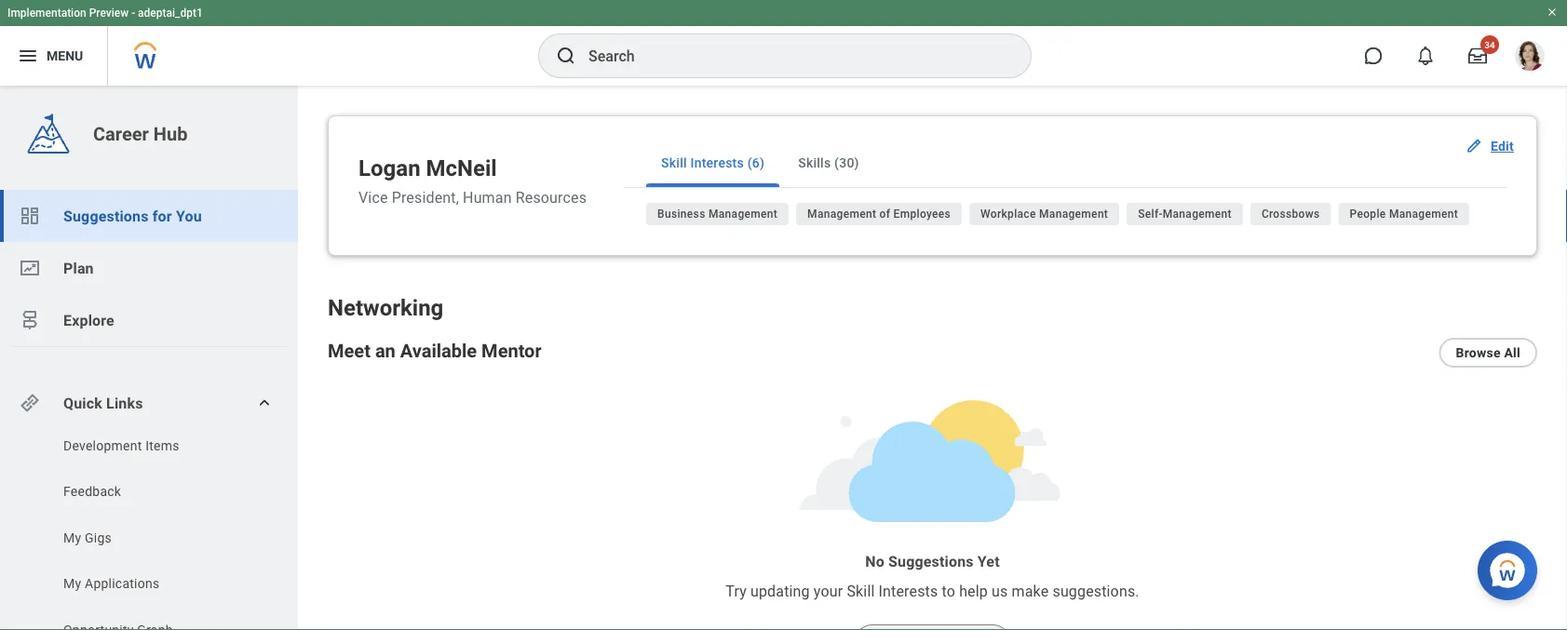 Task type: locate. For each thing, give the bounding box(es) containing it.
my for my applications
[[63, 577, 81, 592]]

meet an available mentor
[[328, 340, 542, 362]]

my applications link
[[61, 575, 253, 594]]

skill interests (6)
[[661, 155, 765, 170]]

items
[[145, 438, 179, 454]]

1 management from the left
[[709, 208, 778, 221]]

my gigs
[[63, 530, 112, 546]]

development items link
[[61, 437, 253, 455]]

vice
[[359, 189, 388, 206]]

0 vertical spatial interests
[[691, 155, 744, 170]]

explore
[[63, 312, 114, 329]]

mentor
[[482, 340, 542, 362]]

list containing suggestions for you
[[0, 190, 298, 346]]

tab list
[[624, 139, 1507, 188]]

suggestions up try updating your skill interests to help us make suggestions.
[[889, 553, 974, 571]]

1 horizontal spatial skill
[[847, 583, 875, 600]]

workplace
[[981, 208, 1036, 221]]

1 list from the top
[[0, 190, 298, 346]]

1 vertical spatial skill
[[847, 583, 875, 600]]

development items
[[63, 438, 179, 454]]

suggestions for you link
[[0, 190, 298, 242]]

5 management from the left
[[1389, 208, 1459, 221]]

interests down no suggestions yet
[[879, 583, 938, 600]]

interests
[[691, 155, 744, 170], [879, 583, 938, 600]]

timeline milestone image
[[19, 309, 41, 332]]

(6)
[[748, 155, 765, 170]]

hub
[[153, 123, 188, 145]]

employees
[[894, 208, 951, 221]]

management for self-management
[[1163, 208, 1232, 221]]

profile logan mcneil image
[[1515, 41, 1545, 75]]

interests left (6)
[[691, 155, 744, 170]]

self-
[[1138, 208, 1163, 221]]

skills
[[798, 155, 831, 170]]

1 vertical spatial my
[[63, 577, 81, 592]]

my down my gigs
[[63, 577, 81, 592]]

0 horizontal spatial interests
[[691, 155, 744, 170]]

your
[[814, 583, 843, 600]]

onboarding home image
[[19, 257, 41, 279]]

(30)
[[835, 155, 859, 170]]

my
[[63, 530, 81, 546], [63, 577, 81, 592]]

skill
[[661, 155, 687, 170], [847, 583, 875, 600]]

edit image
[[1465, 137, 1484, 156]]

an
[[375, 340, 396, 362]]

list
[[0, 190, 298, 346], [0, 437, 298, 631]]

mcneil
[[426, 155, 497, 182]]

edit button
[[1458, 128, 1526, 165]]

my left gigs
[[63, 530, 81, 546]]

workplace management
[[981, 208, 1108, 221]]

skill up business
[[661, 155, 687, 170]]

0 horizontal spatial skill
[[661, 155, 687, 170]]

suggestions left for
[[63, 207, 149, 225]]

0 vertical spatial skill
[[661, 155, 687, 170]]

1 vertical spatial interests
[[879, 583, 938, 600]]

suggestions for you
[[63, 207, 202, 225]]

networking
[[328, 295, 444, 321]]

available
[[400, 340, 477, 362]]

resources
[[516, 189, 587, 206]]

interests inside skill interests (6) button
[[691, 155, 744, 170]]

skills (30)
[[798, 155, 859, 170]]

3 management from the left
[[1039, 208, 1108, 221]]

1 vertical spatial list
[[0, 437, 298, 631]]

management for workplace management
[[1039, 208, 1108, 221]]

1 my from the top
[[63, 530, 81, 546]]

close environment banner image
[[1547, 7, 1558, 18]]

2 list from the top
[[0, 437, 298, 631]]

logan mcneil vice president, human resources
[[359, 155, 587, 206]]

dashboard image
[[19, 205, 41, 227]]

no suggestions yet
[[865, 553, 1000, 571]]

4 management from the left
[[1163, 208, 1232, 221]]

2 my from the top
[[63, 577, 81, 592]]

skill inside button
[[661, 155, 687, 170]]

updating
[[751, 583, 810, 600]]

search image
[[555, 45, 577, 67]]

help
[[959, 583, 988, 600]]

management for business management
[[709, 208, 778, 221]]

1 horizontal spatial interests
[[879, 583, 938, 600]]

no
[[865, 553, 885, 571]]

president,
[[392, 189, 459, 206]]

menu button
[[0, 26, 107, 86]]

links
[[106, 394, 143, 412]]

edit
[[1491, 139, 1514, 154]]

34
[[1485, 39, 1496, 50]]

to
[[942, 583, 956, 600]]

self-management
[[1138, 208, 1232, 221]]

my applications
[[63, 577, 160, 592]]

suggestions
[[63, 207, 149, 225], [889, 553, 974, 571]]

0 vertical spatial list
[[0, 190, 298, 346]]

all
[[1505, 345, 1521, 361]]

logan
[[359, 155, 421, 182]]

0 vertical spatial my
[[63, 530, 81, 546]]

0 vertical spatial suggestions
[[63, 207, 149, 225]]

quick
[[63, 394, 102, 412]]

skill right your
[[847, 583, 875, 600]]

skill interests (6) button
[[646, 139, 780, 187]]

inbox large image
[[1469, 47, 1487, 65]]

1 horizontal spatial suggestions
[[889, 553, 974, 571]]

Search Workday  search field
[[589, 35, 993, 76]]

make
[[1012, 583, 1049, 600]]

management
[[709, 208, 778, 221], [808, 208, 877, 221], [1039, 208, 1108, 221], [1163, 208, 1232, 221], [1389, 208, 1459, 221]]

human
[[463, 189, 512, 206]]

0 horizontal spatial suggestions
[[63, 207, 149, 225]]

my gigs link
[[61, 529, 253, 548]]

plan link
[[0, 242, 298, 294]]



Task type: vqa. For each thing, say whether or not it's contained in the screenshot.
'Workplace'
yes



Task type: describe. For each thing, give the bounding box(es) containing it.
implementation
[[7, 7, 86, 20]]

browse
[[1456, 345, 1501, 361]]

link image
[[19, 392, 41, 414]]

feedback
[[63, 484, 121, 500]]

adeptai_dpt1
[[138, 7, 203, 20]]

yet
[[978, 553, 1000, 571]]

suggestions.
[[1053, 583, 1140, 600]]

notifications large image
[[1417, 47, 1435, 65]]

browse all link
[[1439, 338, 1538, 368]]

you
[[176, 207, 202, 225]]

business
[[658, 208, 706, 221]]

career
[[93, 123, 149, 145]]

gigs
[[85, 530, 112, 546]]

feedback link
[[61, 483, 253, 502]]

tab list containing skill interests (6)
[[624, 139, 1507, 188]]

34 button
[[1458, 35, 1499, 76]]

menu
[[47, 48, 83, 63]]

quick links
[[63, 394, 143, 412]]

try updating your skill interests to help us make suggestions.
[[726, 583, 1140, 600]]

menu banner
[[0, 0, 1567, 86]]

chevron up small image
[[255, 394, 274, 413]]

try
[[726, 583, 747, 600]]

my for my gigs
[[63, 530, 81, 546]]

-
[[131, 7, 135, 20]]

people
[[1350, 208, 1386, 221]]

development
[[63, 438, 142, 454]]

list containing development items
[[0, 437, 298, 631]]

plan
[[63, 259, 94, 277]]

management for people management
[[1389, 208, 1459, 221]]

management of employees
[[808, 208, 951, 221]]

2 management from the left
[[808, 208, 877, 221]]

skills (30) button
[[783, 139, 874, 187]]

explore link
[[0, 294, 298, 346]]

1 vertical spatial suggestions
[[889, 553, 974, 571]]

us
[[992, 583, 1008, 600]]

business management
[[658, 208, 778, 221]]

people management
[[1350, 208, 1459, 221]]

for
[[152, 207, 172, 225]]

meet
[[328, 340, 371, 362]]

applications
[[85, 577, 160, 592]]

preview
[[89, 7, 129, 20]]

crossbows
[[1262, 208, 1320, 221]]

of
[[880, 208, 891, 221]]

justify image
[[17, 45, 39, 67]]

career hub
[[93, 123, 188, 145]]

browse all
[[1456, 345, 1521, 361]]

quick links element
[[19, 385, 283, 422]]

implementation preview -   adeptai_dpt1
[[7, 7, 203, 20]]



